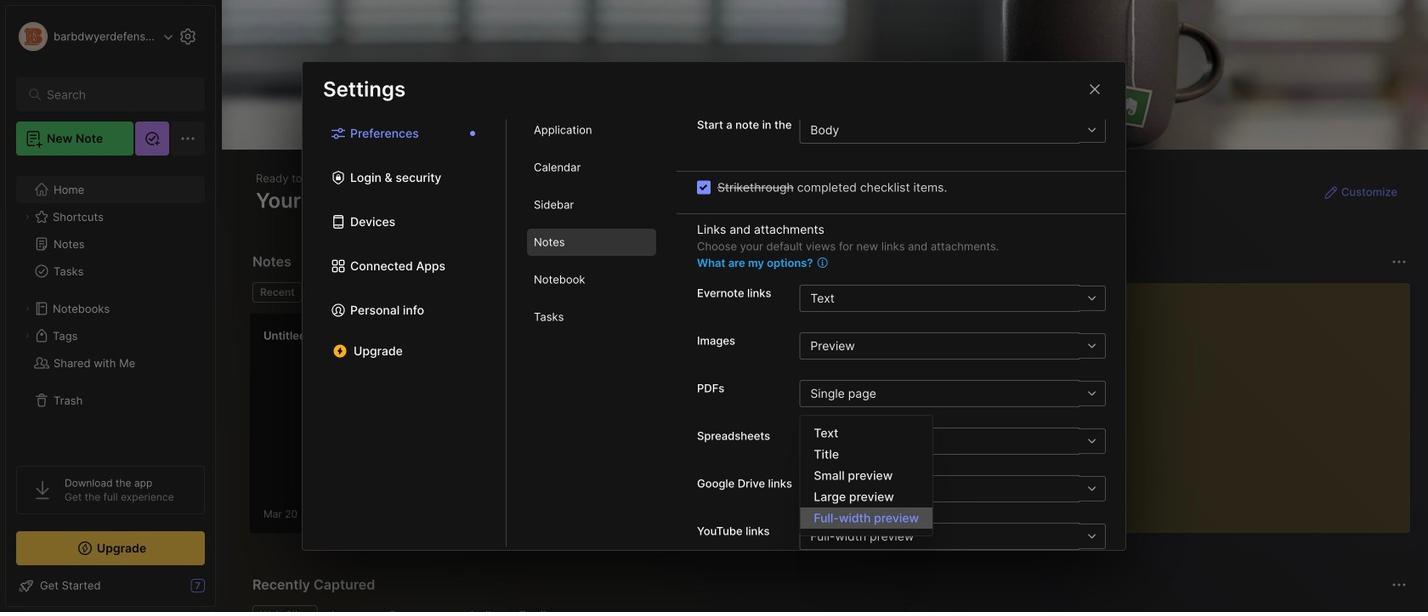 Task type: locate. For each thing, give the bounding box(es) containing it.
None search field
[[47, 84, 182, 105]]

Start a new note in the body or title. field
[[800, 116, 1106, 144]]

row group
[[249, 313, 555, 544]]

Choose default view option for Google Drive links field
[[800, 475, 1106, 502]]

tab list
[[303, 116, 507, 547], [507, 116, 677, 547], [253, 282, 1011, 303], [253, 606, 1405, 612]]

expand tags image
[[22, 331, 32, 341]]

settings image
[[178, 26, 198, 47]]

Choose default view option for Spreadsheets field
[[800, 428, 1106, 455]]

main element
[[0, 0, 221, 612]]

tree
[[6, 166, 215, 451]]

menu item
[[801, 508, 933, 529]]

close image
[[1085, 79, 1106, 100]]

tab
[[527, 116, 657, 144], [527, 154, 657, 181], [527, 191, 657, 218], [527, 229, 657, 256], [527, 266, 657, 293], [253, 282, 303, 303], [309, 282, 378, 303], [527, 303, 657, 331]]



Task type: vqa. For each thing, say whether or not it's contained in the screenshot.
Choose default view option for Images Field
yes



Task type: describe. For each thing, give the bounding box(es) containing it.
tree inside main element
[[6, 166, 215, 451]]

none search field inside main element
[[47, 84, 182, 105]]

Select50 checkbox
[[697, 181, 711, 194]]

Choose default view option for PDFs field
[[800, 380, 1106, 407]]

Choose default view option for Evernote links field
[[800, 285, 1106, 312]]

Choose default view option for Images field
[[800, 332, 1106, 360]]

dropdown list menu
[[801, 423, 933, 529]]

Choose default view option for YouTube links field
[[800, 523, 1106, 550]]

expand notebooks image
[[22, 304, 32, 314]]

Search text field
[[47, 87, 182, 103]]

Start writing… text field
[[1052, 283, 1410, 520]]



